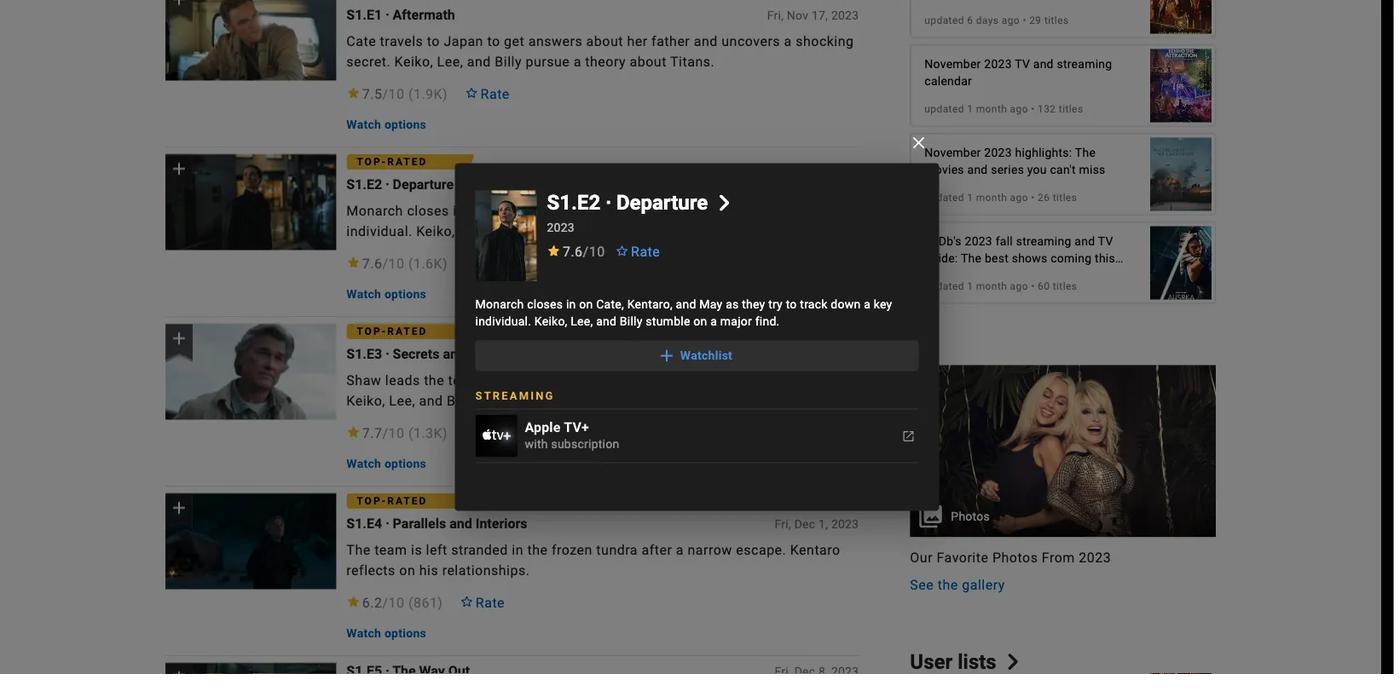 Task type: locate. For each thing, give the bounding box(es) containing it.
major
[[721, 315, 752, 329]]

add image
[[657, 346, 677, 366]]

1 vertical spatial on
[[694, 315, 708, 329]]

0 horizontal spatial on
[[579, 298, 593, 312]]

on right in
[[579, 298, 593, 312]]

billy
[[620, 315, 643, 329]]

1 vertical spatial and
[[596, 315, 617, 329]]

a left key
[[864, 298, 871, 312]]

0 horizontal spatial and
[[596, 315, 617, 329]]

launch image
[[899, 427, 919, 447]]

1 horizontal spatial and
[[676, 298, 697, 312]]

∙
[[606, 191, 612, 215]]

stumble
[[646, 315, 691, 329]]

rate
[[631, 244, 661, 260]]

2023
[[547, 221, 575, 235]]

to
[[786, 298, 797, 312]]

subscription
[[551, 438, 620, 452]]

with
[[525, 438, 548, 452]]

apple tv+ with subscription
[[525, 420, 620, 452]]

and down cate,
[[596, 315, 617, 329]]

watchlist button
[[476, 341, 919, 372]]

1 vertical spatial a
[[711, 315, 718, 329]]

they
[[742, 298, 766, 312]]

on down may at right
[[694, 315, 708, 329]]

and up stumble
[[676, 298, 697, 312]]

track
[[800, 298, 828, 312]]

individual.
[[476, 315, 532, 329]]

apple tv+ image
[[476, 415, 518, 458]]

on
[[579, 298, 593, 312], [694, 315, 708, 329]]

1 horizontal spatial on
[[694, 315, 708, 329]]

close prompt image
[[909, 133, 929, 153]]

a down may at right
[[711, 315, 718, 329]]

cate,
[[596, 298, 624, 312]]

0 vertical spatial a
[[864, 298, 871, 312]]

apple
[[525, 420, 561, 436]]

chevron right inline image
[[716, 195, 733, 211]]

group inside s1.e2 ∙ departure dialog
[[476, 191, 537, 282]]

and
[[676, 298, 697, 312], [596, 315, 617, 329]]

try
[[769, 298, 783, 312]]

in
[[566, 298, 576, 312]]

down
[[831, 298, 861, 312]]

group
[[476, 191, 537, 282]]

s1.e2
[[547, 191, 601, 215]]

departure
[[617, 191, 708, 215]]

tv+
[[564, 420, 589, 436]]

s1.e2 ∙ departure image
[[476, 191, 537, 282]]

may
[[700, 298, 723, 312]]

star border inline image
[[616, 246, 629, 256]]

rate button
[[605, 236, 671, 267]]

star inline image
[[547, 246, 561, 256]]

s1.e2 ∙ departure link
[[547, 191, 733, 215]]

a
[[864, 298, 871, 312], [711, 315, 718, 329]]



Task type: vqa. For each thing, say whether or not it's contained in the screenshot.
S1.E2 ∙ Departure link
yes



Task type: describe. For each thing, give the bounding box(es) containing it.
0 vertical spatial and
[[676, 298, 697, 312]]

lee,
[[571, 315, 593, 329]]

streaming
[[476, 390, 555, 403]]

key
[[874, 298, 893, 312]]

watchlist
[[681, 349, 733, 363]]

monarch closes in on cate, kentaro, and may as they try to track down a key individual. keiko, lee, and billy stumble on a major find.
[[476, 298, 893, 329]]

0 horizontal spatial a
[[711, 315, 718, 329]]

kentaro,
[[628, 298, 673, 312]]

find.
[[756, 315, 780, 329]]

as
[[726, 298, 739, 312]]

keiko,
[[535, 315, 568, 329]]

s1.e2 ∙ departure
[[547, 191, 708, 215]]

7.6
[[563, 244, 583, 260]]

monarch
[[476, 298, 524, 312]]

closes
[[527, 298, 563, 312]]

7.6 / 10
[[563, 244, 605, 260]]

1 horizontal spatial a
[[864, 298, 871, 312]]

s1.e2 ∙ departure dialog
[[0, 0, 1395, 675]]

/
[[583, 244, 589, 260]]

10
[[589, 244, 605, 260]]

0 vertical spatial on
[[579, 298, 593, 312]]



